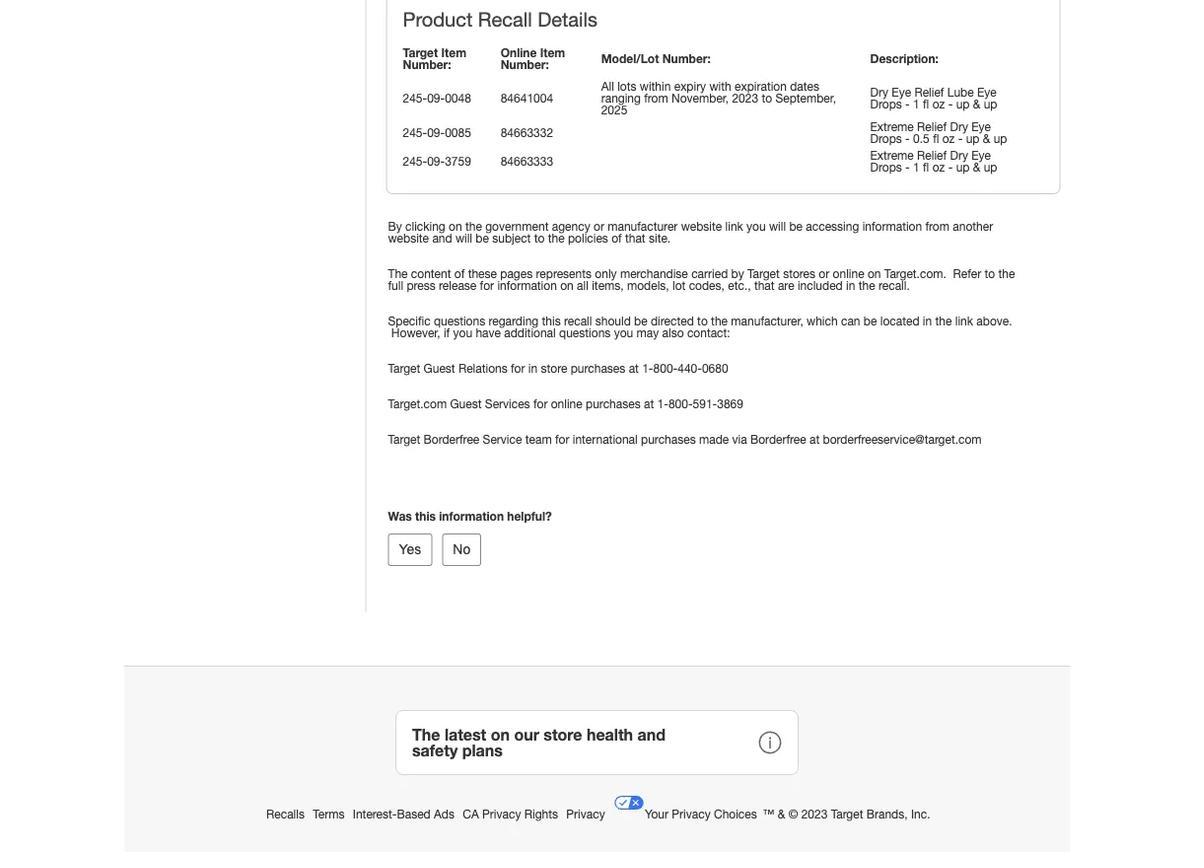 Task type: locate. For each thing, give the bounding box(es) containing it.
0 vertical spatial at
[[629, 361, 639, 375]]

at up target borderfree service team for international purchases made via borderfree at borderfreeservice@target.com
[[644, 397, 654, 411]]

on left our at bottom
[[491, 726, 510, 745]]

be
[[790, 219, 803, 233], [476, 231, 489, 245], [634, 314, 648, 328], [864, 314, 877, 328]]

oz for 0.5
[[943, 132, 955, 145]]

3 09- from the top
[[427, 154, 445, 168]]

fl up extreme relief dry eye drops - 0.5 fl oz - up & up
[[923, 97, 930, 111]]

number: up 245-09-0048
[[403, 58, 451, 71]]

2 drops from the top
[[871, 132, 902, 145]]

oz inside extreme relief dry eye drops - 1 fl oz - up & up
[[933, 160, 945, 174]]

oz up extreme relief dry eye drops - 1 fl oz - up & up
[[943, 132, 955, 145]]

3 drops from the top
[[871, 160, 902, 174]]

2 item from the left
[[540, 46, 565, 60]]

extreme relief dry eye drops - 0.5 fl oz - up & up
[[871, 120, 1008, 145]]

0 horizontal spatial and
[[432, 231, 452, 245]]

item for online item number:
[[540, 46, 565, 60]]

& inside dry eye relief lube eye drops - 1 fl oz - up & up
[[973, 97, 981, 111]]

or inside by clicking on the government agency or manufacturer website link you will be accessing information from another website and will be subject to the policies of that site.
[[594, 219, 605, 233]]

to inside 'all lots within expiry with expiration dates ranging from november, 2023 to september, 2025'
[[762, 91, 772, 105]]

on inside by clicking on the government agency or manufacturer website link you will be accessing information from another website and will be subject to the policies of that site.
[[449, 219, 462, 233]]

1 vertical spatial the
[[412, 726, 440, 745]]

0 vertical spatial 245-
[[403, 91, 427, 105]]

target down however,
[[388, 361, 420, 375]]

1 vertical spatial store
[[544, 726, 582, 745]]

relief down dry eye relief lube eye drops - 1 fl oz - up & up
[[917, 120, 947, 133]]

2023 inside 'all lots within expiry with expiration dates ranging from november, 2023 to september, 2025'
[[732, 91, 759, 105]]

november,
[[672, 91, 729, 105]]

your privacy choices
[[645, 808, 757, 822]]

item inside target item number:
[[441, 46, 467, 60]]

item down product
[[441, 46, 467, 60]]

1 horizontal spatial you
[[614, 326, 633, 340]]

fl inside extreme relief dry eye drops - 1 fl oz - up & up
[[923, 160, 930, 174]]

&
[[973, 97, 981, 111], [983, 132, 991, 145], [973, 160, 981, 174], [778, 808, 786, 822]]

0 vertical spatial guest
[[424, 361, 455, 375]]

your privacy choices link
[[614, 787, 761, 822]]

guest
[[424, 361, 455, 375], [450, 397, 482, 411]]

purchases left made
[[641, 432, 696, 446]]

link left above. at the right top
[[956, 314, 974, 328]]

800-
[[654, 361, 678, 375], [669, 397, 693, 411]]

1 245- from the top
[[403, 91, 427, 105]]

1 horizontal spatial and
[[638, 726, 666, 745]]

0 vertical spatial 2023
[[732, 91, 759, 105]]

guest for target.com
[[450, 397, 482, 411]]

privacy right the your
[[672, 808, 711, 822]]

number: inside target item number:
[[403, 58, 451, 71]]

drops inside extreme relief dry eye drops - 0.5 fl oz - up & up
[[871, 132, 902, 145]]

product recall details
[[403, 8, 598, 31]]

you
[[747, 219, 766, 233], [453, 326, 473, 340], [614, 326, 633, 340]]

fl inside dry eye relief lube eye drops - 1 fl oz - up & up
[[923, 97, 930, 111]]

these
[[468, 267, 497, 280]]

2 vertical spatial purchases
[[641, 432, 696, 446]]

2 vertical spatial 245-
[[403, 154, 427, 168]]

at
[[629, 361, 639, 375], [644, 397, 654, 411], [810, 432, 820, 446]]

1 vertical spatial extreme
[[871, 148, 914, 162]]

of inside the content of these pages represents only merchandise carried by target stores or online on target.com.  refer to the full press release for information on all items, models, lot codes, etc., that are included in the recall.
[[455, 267, 465, 280]]

fl inside extreme relief dry eye drops - 0.5 fl oz - up & up
[[933, 132, 939, 145]]

government
[[485, 219, 549, 233]]

codes,
[[689, 278, 725, 292]]

0 vertical spatial from
[[644, 91, 669, 105]]

model/lot number:
[[601, 52, 711, 65]]

591-
[[693, 397, 717, 411]]

1 horizontal spatial online
[[833, 267, 865, 280]]

only
[[595, 267, 617, 280]]

if
[[444, 326, 450, 340]]

drops left 0.5
[[871, 132, 902, 145]]

you left may
[[614, 326, 633, 340]]

eye inside extreme relief dry eye drops - 1 fl oz - up & up
[[972, 148, 991, 162]]

number:
[[663, 52, 711, 65], [403, 58, 451, 71], [501, 58, 549, 71]]

oz for 1
[[933, 160, 945, 174]]

to right directed
[[698, 314, 708, 328]]

by
[[388, 219, 402, 233]]

link
[[726, 219, 744, 233], [956, 314, 974, 328]]

in inside 'specific questions regarding this recall should be directed to the manufacturer, which can be located in the link above. however, if you have additional questions you may also contact:'
[[923, 314, 932, 328]]

1 1 from the top
[[914, 97, 920, 111]]

information inside by clicking on the government agency or manufacturer website link you will be accessing information from another website and will be subject to the policies of that site.
[[863, 219, 922, 233]]

drops inside extreme relief dry eye drops - 1 fl oz - up & up
[[871, 160, 902, 174]]

1 vertical spatial that
[[755, 278, 775, 292]]

1 extreme from the top
[[871, 120, 914, 133]]

0 vertical spatial 09-
[[427, 91, 445, 105]]

245-09-0048
[[403, 91, 471, 105]]

2 vertical spatial 09-
[[427, 154, 445, 168]]

0 vertical spatial in
[[846, 278, 856, 292]]

terms
[[313, 808, 345, 822]]

number: for online item number:
[[501, 58, 549, 71]]

relations
[[459, 361, 508, 375]]

extreme down dry eye relief lube eye drops - 1 fl oz - up & up
[[871, 120, 914, 133]]

and up content
[[432, 231, 452, 245]]

in inside the content of these pages represents only merchandise carried by target stores or online on target.com.  refer to the full press release for information on all items, models, lot codes, etc., that are included in the recall.
[[846, 278, 856, 292]]

1 vertical spatial this
[[415, 509, 436, 523]]

from
[[644, 91, 669, 105], [926, 219, 950, 233]]

1 horizontal spatial from
[[926, 219, 950, 233]]

1 vertical spatial guest
[[450, 397, 482, 411]]

1 item from the left
[[441, 46, 467, 60]]

of left these on the top of the page
[[455, 267, 465, 280]]

borderfree down target.com
[[424, 432, 480, 446]]

0 horizontal spatial of
[[455, 267, 465, 280]]

1 horizontal spatial at
[[644, 397, 654, 411]]

information up regarding
[[498, 278, 557, 292]]

ca privacy rights link
[[463, 808, 562, 822]]

1- up target borderfree service team for international purchases made via borderfree at borderfreeservice@target.com
[[657, 397, 669, 411]]

09- for 0085
[[427, 126, 445, 139]]

this left the recall
[[542, 314, 561, 328]]

the left policies
[[548, 231, 565, 245]]

choices
[[714, 808, 757, 822]]

2 extreme from the top
[[871, 148, 914, 162]]

245- for 245-09-3759
[[403, 154, 427, 168]]

website right site.
[[681, 219, 722, 233]]

to left "september,"
[[762, 91, 772, 105]]

extreme for 1
[[871, 148, 914, 162]]

1 vertical spatial 09-
[[427, 126, 445, 139]]

0 vertical spatial purchases
[[571, 361, 626, 375]]

2023 right with
[[732, 91, 759, 105]]

2 horizontal spatial privacy
[[672, 808, 711, 822]]

be right can
[[864, 314, 877, 328]]

to right subject
[[534, 231, 545, 245]]

oz inside extreme relief dry eye drops - 0.5 fl oz - up & up
[[943, 132, 955, 145]]

rights
[[525, 808, 558, 822]]

privacy right ca on the bottom
[[482, 808, 521, 822]]

0 horizontal spatial or
[[594, 219, 605, 233]]

0 vertical spatial extreme
[[871, 120, 914, 133]]

in right 'located'
[[923, 314, 932, 328]]

dry down lube
[[950, 120, 969, 133]]

will
[[769, 219, 786, 233], [456, 231, 473, 245]]

1 vertical spatial and
[[638, 726, 666, 745]]

0 vertical spatial 1
[[914, 97, 920, 111]]

1 horizontal spatial item
[[540, 46, 565, 60]]

online
[[833, 267, 865, 280], [551, 397, 583, 411]]

eye down description:
[[892, 85, 912, 99]]

the up above. at the right top
[[999, 267, 1015, 280]]

800- up target borderfree service team for international purchases made via borderfree at borderfreeservice@target.com
[[669, 397, 693, 411]]

store up target.com guest services for online purchases at 1-800-591-3869
[[541, 361, 568, 375]]

from inside 'all lots within expiry with expiration dates ranging from november, 2023 to september, 2025'
[[644, 91, 669, 105]]

0 vertical spatial information
[[863, 219, 922, 233]]

0 vertical spatial this
[[542, 314, 561, 328]]

to up above. at the right top
[[985, 267, 995, 280]]

link up by
[[726, 219, 744, 233]]

drops down description:
[[871, 97, 902, 111]]

& up extreme relief dry eye drops - 1 fl oz - up & up
[[983, 132, 991, 145]]

this
[[542, 314, 561, 328], [415, 509, 436, 523]]

item right online
[[540, 46, 565, 60]]

0 vertical spatial relief
[[915, 85, 944, 99]]

1 horizontal spatial privacy
[[567, 808, 605, 822]]

and right health
[[638, 726, 666, 745]]

purchases for international
[[641, 432, 696, 446]]

1 drops from the top
[[871, 97, 902, 111]]

dry inside extreme relief dry eye drops - 1 fl oz - up & up
[[950, 148, 969, 162]]

0 horizontal spatial this
[[415, 509, 436, 523]]

1 vertical spatial link
[[956, 314, 974, 328]]

target inside target item number:
[[403, 46, 438, 60]]

1 horizontal spatial or
[[819, 267, 830, 280]]

target right by
[[748, 267, 780, 280]]

0 horizontal spatial online
[[551, 397, 583, 411]]

fl for 1
[[923, 160, 930, 174]]

2 09- from the top
[[427, 126, 445, 139]]

in right included
[[846, 278, 856, 292]]

or right agency
[[594, 219, 605, 233]]

latest
[[445, 726, 487, 745]]

of right policies
[[612, 231, 622, 245]]

2 horizontal spatial at
[[810, 432, 820, 446]]

website
[[681, 219, 722, 233], [388, 231, 429, 245]]

245- down the 245-09-0085
[[403, 154, 427, 168]]

2 vertical spatial drops
[[871, 160, 902, 174]]

store right our at bottom
[[544, 726, 582, 745]]

1 vertical spatial or
[[819, 267, 830, 280]]

None submit
[[388, 534, 432, 567], [442, 534, 482, 567], [388, 534, 432, 567], [442, 534, 482, 567]]

eye down extreme relief dry eye drops - 0.5 fl oz - up & up
[[972, 148, 991, 162]]

& inside extreme relief dry eye drops - 0.5 fl oz - up & up
[[983, 132, 991, 145]]

0 vertical spatial link
[[726, 219, 744, 233]]

1 vertical spatial from
[[926, 219, 950, 233]]

0 horizontal spatial link
[[726, 219, 744, 233]]

1 horizontal spatial number:
[[501, 58, 549, 71]]

item inside online item number:
[[540, 46, 565, 60]]

to inside by clicking on the government agency or manufacturer website link you will be accessing information from another website and will be subject to the policies of that site.
[[534, 231, 545, 245]]

borderfree right via on the bottom
[[751, 432, 807, 446]]

0 vertical spatial of
[[612, 231, 622, 245]]

was
[[388, 509, 412, 523]]

2 245- from the top
[[403, 126, 427, 139]]

from left another
[[926, 219, 950, 233]]

relief left lube
[[915, 85, 944, 99]]

1 inside extreme relief dry eye drops - 1 fl oz - up & up
[[914, 160, 920, 174]]

0 horizontal spatial item
[[441, 46, 467, 60]]

dry down description:
[[871, 85, 889, 99]]

the
[[388, 267, 408, 280], [412, 726, 440, 745]]

privacy
[[482, 808, 521, 822], [567, 808, 605, 822], [672, 808, 711, 822]]

1 vertical spatial purchases
[[586, 397, 641, 411]]

1 vertical spatial in
[[923, 314, 932, 328]]

245- for 245-09-0085
[[403, 126, 427, 139]]

of
[[612, 231, 622, 245], [455, 267, 465, 280]]

0 vertical spatial 1-
[[642, 361, 654, 375]]

this right was in the left of the page
[[415, 509, 436, 523]]

number: up '84641004'
[[501, 58, 549, 71]]

target down target.com
[[388, 432, 420, 446]]

eye down lube
[[972, 120, 991, 133]]

0 horizontal spatial number:
[[403, 58, 451, 71]]

target borderfree service team for international purchases made via borderfree at borderfreeservice@target.com
[[388, 432, 982, 446]]

relief for 1
[[917, 148, 947, 162]]

245- up the 245-09-0085
[[403, 91, 427, 105]]

to
[[762, 91, 772, 105], [534, 231, 545, 245], [985, 267, 995, 280], [698, 314, 708, 328]]

at right via on the bottom
[[810, 432, 820, 446]]

1 horizontal spatial borderfree
[[751, 432, 807, 446]]

2 horizontal spatial you
[[747, 219, 766, 233]]

your
[[645, 808, 669, 822]]

09- up the 245-09-0085
[[427, 91, 445, 105]]

the left latest
[[412, 726, 440, 745]]

to inside 'specific questions regarding this recall should be directed to the manufacturer, which can be located in the link above. however, if you have additional questions you may also contact:'
[[698, 314, 708, 328]]

2 vertical spatial fl
[[923, 160, 930, 174]]

2 vertical spatial dry
[[950, 148, 969, 162]]

0 vertical spatial that
[[625, 231, 646, 245]]

target for target borderfree service team for international purchases made via borderfree at borderfreeservice@target.com
[[388, 432, 420, 446]]

online left recall.
[[833, 267, 865, 280]]

extreme for 0.5
[[871, 120, 914, 133]]

logo image
[[614, 787, 645, 819]]

details
[[538, 8, 598, 31]]

oz left lube
[[933, 97, 945, 111]]

1 vertical spatial information
[[498, 278, 557, 292]]

1 vertical spatial 2023
[[802, 808, 828, 822]]

regarding
[[489, 314, 539, 328]]

1 vertical spatial 1
[[914, 160, 920, 174]]

the down the codes,
[[711, 314, 728, 328]]

dry inside extreme relief dry eye drops - 0.5 fl oz - up & up
[[950, 120, 969, 133]]

oz down extreme relief dry eye drops - 0.5 fl oz - up & up
[[933, 160, 945, 174]]

that left the are
[[755, 278, 775, 292]]

0 vertical spatial or
[[594, 219, 605, 233]]

1 up 0.5
[[914, 97, 920, 111]]

dry for extreme relief dry eye drops - 1 fl oz - up & up
[[950, 148, 969, 162]]

1 inside dry eye relief lube eye drops - 1 fl oz - up & up
[[914, 97, 920, 111]]

dry for extreme relief dry eye drops - 0.5 fl oz - up & up
[[950, 120, 969, 133]]

information up target.com.
[[863, 219, 922, 233]]

for right services
[[534, 397, 548, 411]]

for right release at the top of page
[[480, 278, 494, 292]]

extreme inside extreme relief dry eye drops - 0.5 fl oz - up & up
[[871, 120, 914, 133]]

2 vertical spatial relief
[[917, 148, 947, 162]]

09- for 0048
[[427, 91, 445, 105]]

above.
[[977, 314, 1013, 328]]

number: inside online item number:
[[501, 58, 549, 71]]

on right clicking
[[449, 219, 462, 233]]

1 vertical spatial relief
[[917, 120, 947, 133]]

0 horizontal spatial from
[[644, 91, 669, 105]]

manufacturer,
[[731, 314, 804, 328]]

2 vertical spatial oz
[[933, 160, 945, 174]]

will up stores
[[769, 219, 786, 233]]

245-
[[403, 91, 427, 105], [403, 126, 427, 139], [403, 154, 427, 168]]

2 1 from the top
[[914, 160, 920, 174]]

terms link
[[313, 808, 348, 822]]

clicking
[[405, 219, 446, 233]]

0085
[[445, 126, 471, 139]]

& left ©
[[778, 808, 786, 822]]

09- up 245-09-3759
[[427, 126, 445, 139]]

0 horizontal spatial privacy
[[482, 808, 521, 822]]

should
[[596, 314, 631, 328]]

1 vertical spatial oz
[[943, 132, 955, 145]]

the inside the content of these pages represents only merchandise carried by target stores or online on target.com.  refer to the full press release for information on all items, models, lot codes, etc., that are included in the recall.
[[388, 267, 408, 280]]

0 horizontal spatial in
[[529, 361, 538, 375]]

drops
[[871, 97, 902, 111], [871, 132, 902, 145], [871, 160, 902, 174]]

questions down release at the top of page
[[434, 314, 485, 328]]

0 horizontal spatial that
[[625, 231, 646, 245]]

1 horizontal spatial the
[[412, 726, 440, 745]]

0 vertical spatial and
[[432, 231, 452, 245]]

target.com guest services for online purchases at 1-800-591-3869
[[388, 397, 744, 411]]

0 horizontal spatial 2023
[[732, 91, 759, 105]]

3 245- from the top
[[403, 154, 427, 168]]

eye
[[892, 85, 912, 99], [978, 85, 997, 99], [972, 120, 991, 133], [972, 148, 991, 162]]

eye right lube
[[978, 85, 997, 99]]

or right stores
[[819, 267, 830, 280]]

1 horizontal spatial that
[[755, 278, 775, 292]]

store
[[541, 361, 568, 375], [544, 726, 582, 745]]

ranging
[[601, 91, 641, 105]]

online down target guest relations for in store purchases at 1-800-440-0680
[[551, 397, 583, 411]]

team
[[525, 432, 552, 446]]

extreme down 0.5
[[871, 148, 914, 162]]

1 horizontal spatial in
[[846, 278, 856, 292]]

1- down may
[[642, 361, 654, 375]]

0 vertical spatial fl
[[923, 97, 930, 111]]

items,
[[592, 278, 624, 292]]

will up these on the top of the page
[[456, 231, 473, 245]]

extreme inside extreme relief dry eye drops - 1 fl oz - up & up
[[871, 148, 914, 162]]

dry down extreme relief dry eye drops - 0.5 fl oz - up & up
[[950, 148, 969, 162]]

and
[[432, 231, 452, 245], [638, 726, 666, 745]]

relief inside extreme relief dry eye drops - 0.5 fl oz - up & up
[[917, 120, 947, 133]]

which
[[807, 314, 838, 328]]

0 vertical spatial oz
[[933, 97, 945, 111]]

fl down 0.5
[[923, 160, 930, 174]]

1 vertical spatial at
[[644, 397, 654, 411]]

dry
[[871, 85, 889, 99], [950, 120, 969, 133], [950, 148, 969, 162]]

09- for 3759
[[427, 154, 445, 168]]

the inside "the latest on our store health and safety plans"
[[412, 726, 440, 745]]

drops down extreme relief dry eye drops - 0.5 fl oz - up & up
[[871, 160, 902, 174]]

1 horizontal spatial link
[[956, 314, 974, 328]]

2 horizontal spatial in
[[923, 314, 932, 328]]

privacy right rights
[[567, 808, 605, 822]]

0 vertical spatial the
[[388, 267, 408, 280]]

target down product
[[403, 46, 438, 60]]

2 horizontal spatial number:
[[663, 52, 711, 65]]

0 horizontal spatial 1-
[[642, 361, 654, 375]]

0 vertical spatial dry
[[871, 85, 889, 99]]

1-
[[642, 361, 654, 375], [657, 397, 669, 411]]

1
[[914, 97, 920, 111], [914, 160, 920, 174]]

on
[[449, 219, 462, 233], [868, 267, 881, 280], [560, 278, 574, 292], [491, 726, 510, 745]]

84663333
[[501, 154, 553, 168]]

1 09- from the top
[[427, 91, 445, 105]]

and inside "the latest on our store health and safety plans"
[[638, 726, 666, 745]]

up
[[956, 97, 970, 111], [984, 97, 998, 111], [966, 132, 980, 145], [994, 132, 1008, 145], [956, 160, 970, 174], [984, 160, 998, 174]]

0 horizontal spatial the
[[388, 267, 408, 280]]

relief inside extreme relief dry eye drops - 1 fl oz - up & up
[[917, 148, 947, 162]]

800- down also
[[654, 361, 678, 375]]

purchases up target.com guest services for online purchases at 1-800-591-3869
[[571, 361, 626, 375]]

1 horizontal spatial 1-
[[657, 397, 669, 411]]

guest down if
[[424, 361, 455, 375]]

on left all
[[560, 278, 574, 292]]

information left helpful?
[[439, 509, 504, 523]]

1 down 0.5
[[914, 160, 920, 174]]

may
[[637, 326, 659, 340]]

services
[[485, 397, 530, 411]]

guest down relations
[[450, 397, 482, 411]]

1 vertical spatial 800-
[[669, 397, 693, 411]]

09-
[[427, 91, 445, 105], [427, 126, 445, 139], [427, 154, 445, 168]]

2023 right ©
[[802, 808, 828, 822]]

2 vertical spatial in
[[529, 361, 538, 375]]

on left target.com.
[[868, 267, 881, 280]]

number: up the "expiry"
[[663, 52, 711, 65]]

that
[[625, 231, 646, 245], [755, 278, 775, 292]]

the for the latest on our store health and safety plans
[[412, 726, 440, 745]]



Task type: vqa. For each thing, say whether or not it's contained in the screenshot.
To within Specific questions regarding this recall should be directed to the manufacturer, which can be located in the link above. However, if you have additional questions you may also contact:
yes



Task type: describe. For each thing, give the bounding box(es) containing it.
manufacturer
[[608, 219, 678, 233]]

1 borderfree from the left
[[424, 432, 480, 446]]

the content of these pages represents only merchandise carried by target stores or online on target.com.  refer to the full press release for information on all items, models, lot codes, etc., that are included in the recall.
[[388, 267, 1015, 292]]

be right should
[[634, 314, 648, 328]]

dates
[[790, 79, 820, 93]]

located
[[881, 314, 920, 328]]

release
[[439, 278, 477, 292]]

245-09-3759
[[403, 154, 471, 168]]

full
[[388, 278, 403, 292]]

all
[[601, 79, 614, 93]]

target left brands,
[[831, 808, 864, 822]]

0 vertical spatial store
[[541, 361, 568, 375]]

0 horizontal spatial at
[[629, 361, 639, 375]]

245-09-0085
[[403, 126, 471, 139]]

relief for 0.5
[[917, 120, 947, 133]]

description:
[[871, 52, 939, 65]]

2 borderfree from the left
[[751, 432, 807, 446]]

drops inside dry eye relief lube eye drops - 1 fl oz - up & up
[[871, 97, 902, 111]]

the left recall.
[[859, 278, 876, 292]]

item for target item number:
[[441, 46, 467, 60]]

plans
[[462, 742, 503, 760]]

from inside by clicking on the government agency or manufacturer website link you will be accessing information from another website and will be subject to the policies of that site.
[[926, 219, 950, 233]]

online inside the content of these pages represents only merchandise carried by target stores or online on target.com.  refer to the full press release for information on all items, models, lot codes, etc., that are included in the recall.
[[833, 267, 865, 280]]

or inside the content of these pages represents only merchandise carried by target stores or online on target.com.  refer to the full press release for information on all items, models, lot codes, etc., that are included in the recall.
[[819, 267, 830, 280]]

have
[[476, 326, 501, 340]]

1 vertical spatial online
[[551, 397, 583, 411]]

based
[[397, 808, 431, 822]]

the for the content of these pages represents only merchandise carried by target stores or online on target.com.  refer to the full press release for information on all items, models, lot codes, etc., that are included in the recall.
[[388, 267, 408, 280]]

recalls
[[266, 808, 305, 822]]

represents
[[536, 267, 592, 280]]

relief inside dry eye relief lube eye drops - 1 fl oz - up & up
[[915, 85, 944, 99]]

440-
[[678, 361, 702, 375]]

be left the accessing
[[790, 219, 803, 233]]

with
[[710, 79, 732, 93]]

agency
[[552, 219, 591, 233]]

recall.
[[879, 278, 910, 292]]

2025
[[601, 103, 628, 117]]

guest for target
[[424, 361, 455, 375]]

via
[[732, 432, 747, 446]]

extreme relief dry eye drops - 1 fl oz - up & up
[[871, 148, 998, 174]]

1 vertical spatial 1-
[[657, 397, 669, 411]]

lube
[[948, 85, 974, 99]]

the right 'located'
[[936, 314, 952, 328]]

etc.,
[[728, 278, 751, 292]]

another
[[953, 219, 993, 233]]

carried
[[692, 267, 728, 280]]

recall
[[564, 314, 592, 328]]

0 horizontal spatial questions
[[434, 314, 485, 328]]

to inside the content of these pages represents only merchandise carried by target stores or online on target.com.  refer to the full press release for information on all items, models, lot codes, etc., that are included in the recall.
[[985, 267, 995, 280]]

1 horizontal spatial will
[[769, 219, 786, 233]]

on inside "the latest on our store health and safety plans"
[[491, 726, 510, 745]]

borderfreeservice@target.com
[[823, 432, 982, 446]]

site.
[[649, 231, 671, 245]]

™ & © 2023 target brands, inc.
[[763, 808, 931, 822]]

service
[[483, 432, 522, 446]]

of inside by clicking on the government agency or manufacturer website link you will be accessing information from another website and will be subject to the policies of that site.
[[612, 231, 622, 245]]

target for target item number:
[[403, 46, 438, 60]]

contact:
[[687, 326, 731, 340]]

all
[[577, 278, 589, 292]]

for right "team" at left bottom
[[555, 432, 570, 446]]

target item number:
[[403, 46, 467, 71]]

& inside extreme relief dry eye drops - 1 fl oz - up & up
[[973, 160, 981, 174]]

however,
[[391, 326, 441, 340]]

inc.
[[911, 808, 931, 822]]

target for target guest relations for in store purchases at 1-800-440-0680
[[388, 361, 420, 375]]

interest-
[[353, 808, 397, 822]]

lots
[[618, 79, 637, 93]]

that inside the content of these pages represents only merchandise carried by target stores or online on target.com.  refer to the full press release for information on all items, models, lot codes, etc., that are included in the recall.
[[755, 278, 775, 292]]

3 privacy from the left
[[672, 808, 711, 822]]

product
[[403, 8, 473, 31]]

84641004
[[501, 91, 553, 105]]

information inside the content of these pages represents only merchandise carried by target stores or online on target.com.  refer to the full press release for information on all items, models, lot codes, etc., that are included in the recall.
[[498, 278, 557, 292]]

™
[[763, 808, 775, 822]]

this inside 'specific questions regarding this recall should be directed to the manufacturer, which can be located in the link above. however, if you have additional questions you may also contact:'
[[542, 314, 561, 328]]

online
[[501, 46, 537, 60]]

press
[[407, 278, 436, 292]]

can
[[841, 314, 861, 328]]

safety
[[412, 742, 458, 760]]

policies
[[568, 231, 608, 245]]

1 horizontal spatial questions
[[559, 326, 611, 340]]

84663332
[[501, 126, 553, 139]]

1 horizontal spatial website
[[681, 219, 722, 233]]

link inside by clicking on the government agency or manufacturer website link you will be accessing information from another website and will be subject to the policies of that site.
[[726, 219, 744, 233]]

be left subject
[[476, 231, 489, 245]]

purchases for store
[[571, 361, 626, 375]]

oz inside dry eye relief lube eye drops - 1 fl oz - up & up
[[933, 97, 945, 111]]

0 horizontal spatial will
[[456, 231, 473, 245]]

number: for target item number:
[[403, 58, 451, 71]]

september,
[[776, 91, 836, 105]]

are
[[778, 278, 795, 292]]

2 vertical spatial at
[[810, 432, 820, 446]]

made
[[699, 432, 729, 446]]

accessing
[[806, 219, 859, 233]]

dry eye relief lube eye drops - 1 fl oz - up & up
[[871, 85, 998, 111]]

recall
[[478, 8, 532, 31]]

models,
[[627, 278, 669, 292]]

international
[[573, 432, 638, 446]]

online item number:
[[501, 46, 565, 71]]

you inside by clicking on the government agency or manufacturer website link you will be accessing information from another website and will be subject to the policies of that site.
[[747, 219, 766, 233]]

model/lot
[[601, 52, 659, 65]]

the left subject
[[466, 219, 482, 233]]

for right relations
[[511, 361, 525, 375]]

target inside the content of these pages represents only merchandise carried by target stores or online on target.com.  refer to the full press release for information on all items, models, lot codes, etc., that are included in the recall.
[[748, 267, 780, 280]]

the latest on our store health and safety plans
[[412, 726, 666, 760]]

content
[[411, 267, 451, 280]]

store inside "the latest on our store health and safety plans"
[[544, 726, 582, 745]]

0 vertical spatial 800-
[[654, 361, 678, 375]]

0 horizontal spatial you
[[453, 326, 473, 340]]

fl for 0.5
[[933, 132, 939, 145]]

was this information helpful?
[[388, 509, 552, 523]]

1 privacy from the left
[[482, 808, 521, 822]]

target.com.
[[885, 267, 947, 280]]

dry inside dry eye relief lube eye drops - 1 fl oz - up & up
[[871, 85, 889, 99]]

for inside the content of these pages represents only merchandise carried by target stores or online on target.com.  refer to the full press release for information on all items, models, lot codes, etc., that are included in the recall.
[[480, 278, 494, 292]]

that inside by clicking on the government agency or manufacturer website link you will be accessing information from another website and will be subject to the policies of that site.
[[625, 231, 646, 245]]

drops for extreme relief dry eye drops - 1 fl oz - up & up
[[871, 160, 902, 174]]

0680
[[702, 361, 729, 375]]

recalls terms interest-based ads ca privacy rights privacy
[[266, 808, 609, 822]]

eye inside extreme relief dry eye drops - 0.5 fl oz - up & up
[[972, 120, 991, 133]]

target.com
[[388, 397, 447, 411]]

ads
[[434, 808, 455, 822]]

also
[[662, 326, 684, 340]]

subject
[[492, 231, 531, 245]]

expiration
[[735, 79, 787, 93]]

additional
[[504, 326, 556, 340]]

drops for extreme relief dry eye drops - 0.5 fl oz - up & up
[[871, 132, 902, 145]]

link inside 'specific questions regarding this recall should be directed to the manufacturer, which can be located in the link above. however, if you have additional questions you may also contact:'
[[956, 314, 974, 328]]

specific
[[388, 314, 431, 328]]

by clicking on the government agency or manufacturer website link you will be accessing information from another website and will be subject to the policies of that site.
[[388, 219, 993, 245]]

included
[[798, 278, 843, 292]]

health
[[587, 726, 633, 745]]

and inside by clicking on the government agency or manufacturer website link you will be accessing information from another website and will be subject to the policies of that site.
[[432, 231, 452, 245]]

ca
[[463, 808, 479, 822]]

1 horizontal spatial 2023
[[802, 808, 828, 822]]

245- for 245-09-0048
[[403, 91, 427, 105]]

0 horizontal spatial website
[[388, 231, 429, 245]]

3759
[[445, 154, 471, 168]]

by
[[731, 267, 744, 280]]

recalls link
[[266, 808, 308, 822]]

3869
[[717, 397, 744, 411]]

the latest on our store health and safety plans link
[[396, 711, 799, 776]]

2 privacy from the left
[[567, 808, 605, 822]]

all lots within expiry with expiration dates ranging from november, 2023 to september, 2025
[[601, 79, 836, 117]]

2 vertical spatial information
[[439, 509, 504, 523]]



